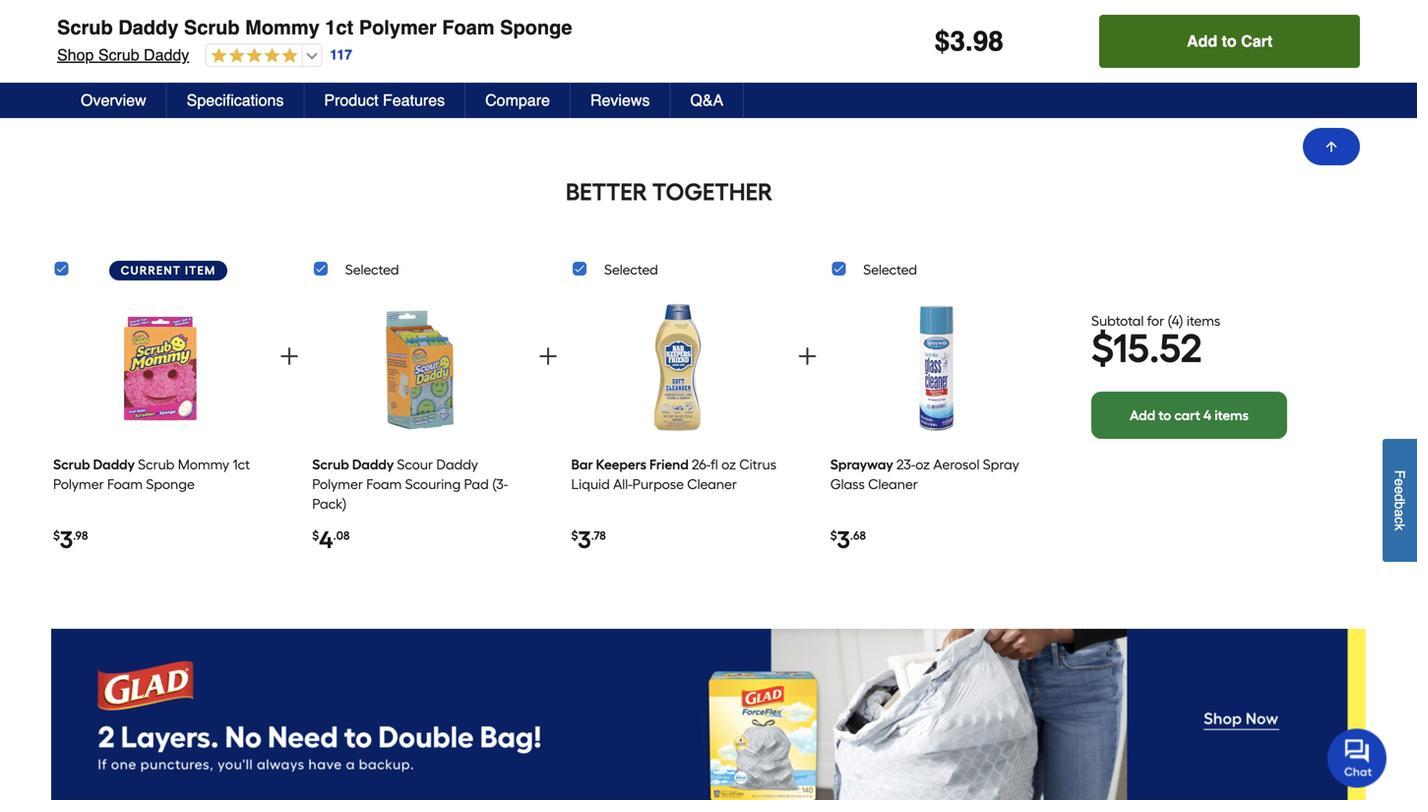 Task type: vqa. For each thing, say whether or not it's contained in the screenshot.
the Buying Guides to the right
no



Task type: locate. For each thing, give the bounding box(es) containing it.
k
[[1392, 524, 1408, 531]]

1 scrub daddy from the left
[[53, 456, 135, 473]]

add to cart 4 items link
[[1092, 392, 1288, 439]]

0 vertical spatial .98
[[1175, 41, 1190, 56]]

.78
[[591, 529, 606, 543]]

scrub daddy up pack)
[[312, 456, 394, 473]]

1 oz from the left
[[722, 456, 736, 473]]

1 e from the top
[[1392, 479, 1408, 486]]

cart for second add to cart link from right
[[995, 84, 1024, 101]]

scrub daddy
[[53, 456, 135, 473], [312, 456, 394, 473]]

items right "cart"
[[1215, 407, 1249, 424]]

1 vertical spatial mommy
[[178, 456, 229, 473]]

2 oz from the left
[[916, 456, 930, 473]]

1 add to cart link from the left
[[50, 82, 226, 125]]

$ inside subtotal for ( 4 ) items $ 15 .52
[[1092, 325, 1113, 372]]

26-
[[692, 456, 711, 473]]

b
[[1392, 502, 1408, 509]]

to inside 'button'
[[1222, 32, 1237, 50]]

cleaner inside 26-fl oz citrus liquid all-purpose cleaner
[[687, 476, 737, 493]]

1 horizontal spatial scrub daddy
[[312, 456, 394, 473]]

plus image
[[271, 85, 286, 100], [932, 85, 948, 100], [278, 345, 301, 368], [537, 345, 560, 368]]

0 horizontal spatial oz
[[722, 456, 736, 473]]

current item
[[121, 263, 216, 278]]

1 horizontal spatial oz
[[916, 456, 930, 473]]

4 right "cart"
[[1204, 407, 1212, 424]]

1ct
[[325, 16, 354, 39], [233, 456, 250, 473]]

subtotal for ( 4 ) items $ 15 .52
[[1092, 312, 1221, 372]]

scrub up the .96
[[57, 16, 113, 39]]

to right q&a button
[[759, 84, 772, 101]]

polymer
[[359, 16, 437, 39], [53, 476, 104, 493], [312, 476, 363, 493]]

4 right 'for'
[[1172, 312, 1180, 329]]

better
[[566, 178, 647, 206]]

c
[[1392, 517, 1408, 524]]

0 vertical spatial items
[[1187, 312, 1221, 329]]

3
[[950, 26, 966, 57], [60, 38, 73, 67], [1162, 38, 1175, 67], [60, 526, 73, 554], [578, 526, 591, 554], [837, 526, 850, 554]]

cart down add to cart 'button'
[[1216, 84, 1245, 101]]

scrub daddy up $ 3 .98
[[53, 456, 135, 473]]

specifications button
[[167, 83, 305, 118]]

to down 6 link
[[539, 84, 551, 101]]

f e e d b a c k
[[1392, 470, 1408, 531]]

to down add to cart 'button'
[[1200, 84, 1213, 101]]

cleaner down '23-'
[[868, 476, 918, 493]]

1 cleaner from the left
[[687, 476, 737, 493]]

cart right compare
[[554, 84, 583, 101]]

scrub daddy scrub mommy 1ct polymer foam sponge
[[57, 16, 572, 39]]

plus image inside 6 list item
[[491, 85, 507, 100]]

3 list item
[[50, 0, 230, 125], [1153, 0, 1333, 125], [53, 289, 266, 582], [571, 289, 785, 582], [831, 289, 1044, 582]]

cart for 4th add to cart link from the right
[[554, 84, 583, 101]]

23-
[[897, 456, 916, 473]]

4 left the .
[[942, 38, 956, 67]]

to down the shop scrub daddy
[[98, 84, 111, 101]]

$ inside $ 3 .96
[[53, 41, 60, 56]]

1 horizontal spatial cleaner
[[868, 476, 918, 493]]

.08
[[295, 41, 311, 56], [956, 41, 973, 56], [333, 529, 350, 543]]

polymer up pack)
[[312, 476, 363, 493]]

scrub down scrub daddy scrub mommy 1ct polymer foam sponge image
[[138, 456, 175, 473]]

cart for first add to cart link from right
[[1216, 84, 1245, 101]]

4
[[281, 38, 295, 67], [942, 38, 956, 67], [1172, 312, 1180, 329], [1204, 407, 1212, 424], [319, 526, 333, 554]]

1 vertical spatial sponge
[[146, 476, 195, 493]]

advertisement region
[[51, 629, 1366, 800]]

polymer up product features at the top left
[[359, 16, 437, 39]]

selected
[[345, 261, 399, 278], [604, 261, 658, 278], [864, 261, 917, 278]]

sprayway 23-oz aerosol spray glass cleaner image
[[873, 296, 1001, 440]]

e
[[1392, 479, 1408, 486], [1392, 486, 1408, 494]]

2 e from the top
[[1392, 486, 1408, 494]]

.68
[[850, 529, 866, 543]]

daddy inside scour daddy polymer foam scouring pad (3- pack)
[[436, 456, 478, 473]]

cart down 117
[[334, 84, 363, 101]]

daddy
[[118, 16, 179, 39], [144, 46, 189, 64], [93, 456, 135, 473], [352, 456, 394, 473], [436, 456, 478, 473]]

compare button
[[466, 83, 571, 118]]

2 selected from the left
[[604, 261, 658, 278]]

scrub mommy 1ct polymer foam sponge
[[53, 456, 250, 493]]

cleaner down fl
[[687, 476, 737, 493]]

2 cleaner from the left
[[868, 476, 918, 493]]

oz inside 26-fl oz citrus liquid all-purpose cleaner
[[722, 456, 736, 473]]

$ 4 .08 left 117
[[274, 38, 311, 67]]

items right the ) on the right
[[1187, 312, 1221, 329]]

2 scrub daddy from the left
[[312, 456, 394, 473]]

to for 4th add to cart link from the right
[[539, 84, 551, 101]]

features
[[383, 91, 445, 109]]

3 for $ 3 .96
[[60, 38, 73, 67]]

3 selected from the left
[[864, 261, 917, 278]]

foam
[[442, 16, 495, 39], [107, 476, 143, 493], [366, 476, 402, 493]]

product features button
[[305, 83, 466, 118]]

oz inside 23-oz aerosol spray glass cleaner
[[916, 456, 930, 473]]

mommy inside scrub mommy 1ct polymer foam sponge
[[178, 456, 229, 473]]

add
[[1187, 32, 1218, 50], [69, 84, 95, 101], [289, 84, 315, 101], [510, 84, 536, 101], [730, 84, 756, 101], [951, 84, 977, 101], [1171, 84, 1197, 101], [1130, 407, 1156, 424]]

)
[[1180, 312, 1184, 329]]

4 inside add to cart 4 items link
[[1204, 407, 1212, 424]]

scrub daddy for 4
[[312, 456, 394, 473]]

add to cart link
[[50, 82, 226, 125], [271, 82, 447, 125], [491, 82, 667, 125], [712, 82, 888, 125], [932, 82, 1108, 125], [1153, 82, 1329, 125]]

.08 left 98
[[956, 41, 973, 56]]

$ inside $ 3 .98
[[53, 529, 60, 543]]

add to cart 4 items
[[1130, 407, 1249, 424]]

add to cart inside 'button'
[[1187, 32, 1273, 50]]

1 selected from the left
[[345, 261, 399, 278]]

0 horizontal spatial selected
[[345, 261, 399, 278]]

polymer up $ 3 .98
[[53, 476, 104, 493]]

0 horizontal spatial sponge
[[146, 476, 195, 493]]

0 horizontal spatial foam
[[107, 476, 143, 493]]

cart inside 6 list item
[[554, 84, 583, 101]]

4 list item
[[271, 0, 451, 125], [932, 0, 1112, 125], [312, 289, 525, 582]]

to down 117
[[318, 84, 331, 101]]

items inside subtotal for ( 4 ) items $ 15 .52
[[1187, 312, 1221, 329]]

to for 4th add to cart link from the left
[[759, 84, 772, 101]]

cart right 3 .98
[[1241, 32, 1273, 50]]

4 left 117
[[281, 38, 295, 67]]

$
[[935, 26, 950, 57], [53, 41, 60, 56], [274, 41, 281, 56], [935, 41, 942, 56], [1092, 325, 1113, 372], [53, 529, 60, 543], [312, 529, 319, 543], [571, 529, 578, 543], [831, 529, 837, 543]]

0 horizontal spatial cleaner
[[687, 476, 737, 493]]

scour daddy polymer foam scouring pad (3- pack)
[[312, 456, 508, 512]]

scouring
[[405, 476, 461, 493]]

oz left aerosol
[[916, 456, 930, 473]]

.
[[966, 26, 973, 57]]

0 horizontal spatial mommy
[[178, 456, 229, 473]]

scrub daddy scour daddy polymer foam scouring pad (3-pack) image
[[355, 296, 483, 440]]

0 horizontal spatial 1ct
[[233, 456, 250, 473]]

items
[[1187, 312, 1221, 329], [1215, 407, 1249, 424]]

to for first add to cart link
[[98, 84, 111, 101]]

chat invite button image
[[1328, 728, 1388, 788]]

cart down 98
[[995, 84, 1024, 101]]

together
[[653, 178, 773, 206]]

0 horizontal spatial .98
[[73, 529, 88, 543]]

add to cart
[[1187, 32, 1273, 50], [69, 84, 142, 101], [289, 84, 363, 101], [510, 84, 583, 101], [730, 84, 804, 101], [951, 84, 1024, 101], [1171, 84, 1245, 101]]

cart for first add to cart link
[[114, 84, 142, 101]]

scrub daddy for 3
[[53, 456, 135, 473]]

to left "cart"
[[1159, 407, 1172, 424]]

oz
[[722, 456, 736, 473], [916, 456, 930, 473]]

2 horizontal spatial .08
[[956, 41, 973, 56]]

cart
[[1241, 32, 1273, 50], [114, 84, 142, 101], [334, 84, 363, 101], [554, 84, 583, 101], [775, 84, 804, 101], [995, 84, 1024, 101], [1216, 84, 1245, 101]]

4 inside subtotal for ( 4 ) items $ 15 .52
[[1172, 312, 1180, 329]]

.08 down pack)
[[333, 529, 350, 543]]

add to cart inside 6 list item
[[510, 84, 583, 101]]

6 link
[[494, 0, 671, 67]]

cleaner inside 23-oz aerosol spray glass cleaner
[[868, 476, 918, 493]]

scour
[[397, 456, 433, 473]]

$ 4 .08 left 98
[[935, 38, 973, 67]]

to inside 6 list item
[[539, 84, 551, 101]]

cart right q&a button
[[775, 84, 804, 101]]

to
[[1222, 32, 1237, 50], [98, 84, 111, 101], [318, 84, 331, 101], [539, 84, 551, 101], [759, 84, 772, 101], [980, 84, 992, 101], [1200, 84, 1213, 101], [1159, 407, 1172, 424]]

fl
[[711, 456, 718, 473]]

cart down the shop scrub daddy
[[114, 84, 142, 101]]

0 vertical spatial sponge
[[500, 16, 572, 39]]

scrub right the .96
[[98, 46, 139, 64]]

cleaner
[[687, 476, 737, 493], [868, 476, 918, 493]]

0 vertical spatial mommy
[[245, 16, 320, 39]]

cart
[[1175, 407, 1201, 424]]

3 for $ 3 .78
[[578, 526, 591, 554]]

compare
[[485, 91, 550, 109]]

26-fl oz citrus liquid all-purpose cleaner
[[571, 456, 777, 493]]

better together
[[566, 178, 773, 206]]

.08 down scrub daddy scrub mommy 1ct polymer foam sponge
[[295, 41, 311, 56]]

2 horizontal spatial selected
[[864, 261, 917, 278]]

e up b
[[1392, 486, 1408, 494]]

1 vertical spatial 1ct
[[233, 456, 250, 473]]

q&a
[[690, 91, 724, 109]]

$ 3 .78
[[571, 526, 606, 554]]

scrub inside scrub mommy 1ct polymer foam sponge
[[138, 456, 175, 473]]

6
[[501, 38, 514, 67]]

plus image
[[50, 85, 66, 100], [491, 85, 507, 100], [712, 85, 727, 100], [1153, 85, 1168, 100], [796, 345, 819, 368]]

q&a button
[[671, 83, 744, 118]]

6 list item
[[491, 0, 671, 125]]

to right 3 .98
[[1222, 32, 1237, 50]]

add to cart button
[[1100, 15, 1360, 68]]

sponge
[[500, 16, 572, 39], [146, 476, 195, 493]]

to down 98
[[980, 84, 992, 101]]

1 horizontal spatial selected
[[604, 261, 658, 278]]

oz right fl
[[722, 456, 736, 473]]

cart for fifth add to cart link from the right
[[334, 84, 363, 101]]

reviews
[[591, 91, 650, 109]]

.98 inside $ 3 .98
[[73, 529, 88, 543]]

foam inside scrub mommy 1ct polymer foam sponge
[[107, 476, 143, 493]]

(3-
[[492, 476, 508, 493]]

1 horizontal spatial mommy
[[245, 16, 320, 39]]

e up the d
[[1392, 479, 1408, 486]]

1 horizontal spatial 1ct
[[325, 16, 354, 39]]

product
[[324, 91, 379, 109]]

1 horizontal spatial foam
[[366, 476, 402, 493]]

0 horizontal spatial scrub daddy
[[53, 456, 135, 473]]

$ 4 .08 down pack)
[[312, 526, 350, 554]]

(
[[1168, 312, 1172, 329]]

1 horizontal spatial .98
[[1175, 41, 1190, 56]]

pad
[[464, 476, 489, 493]]

mommy
[[245, 16, 320, 39], [178, 456, 229, 473]]

1 vertical spatial .98
[[73, 529, 88, 543]]



Task type: describe. For each thing, give the bounding box(es) containing it.
$ 3 .68
[[831, 526, 866, 554]]

15
[[1113, 325, 1150, 372]]

1 horizontal spatial sponge
[[500, 16, 572, 39]]

$ 3 . 98
[[935, 26, 1004, 57]]

liquid
[[571, 476, 610, 493]]

scrub up $ 3 .98
[[53, 456, 90, 473]]

23-oz aerosol spray glass cleaner
[[831, 456, 1020, 493]]

a
[[1392, 509, 1408, 517]]

current
[[121, 263, 181, 278]]

pack)
[[312, 496, 347, 512]]

4 down pack)
[[319, 526, 333, 554]]

bar keepers friend 26-fl oz citrus liquid all-purpose cleaner image
[[614, 296, 742, 440]]

selected for $ 3 .68
[[864, 261, 917, 278]]

2 horizontal spatial foam
[[442, 16, 495, 39]]

arrow up image
[[1324, 139, 1340, 155]]

1 horizontal spatial $ 4 .08
[[312, 526, 350, 554]]

friend
[[650, 456, 689, 473]]

0 vertical spatial 1ct
[[325, 16, 354, 39]]

3 for $ 3 .98
[[60, 526, 73, 554]]

scrub daddy scrub mommy 1ct polymer foam sponge image
[[96, 296, 224, 440]]

3 .98
[[1162, 38, 1190, 67]]

$ inside $ 3 .78
[[571, 529, 578, 543]]

bar keepers friend
[[571, 456, 689, 473]]

purpose
[[633, 476, 684, 493]]

reviews button
[[571, 83, 671, 118]]

5 add to cart link from the left
[[932, 82, 1108, 125]]

spray
[[983, 456, 1020, 473]]

to for fifth add to cart link from the right
[[318, 84, 331, 101]]

$ 3 .98
[[53, 526, 88, 554]]

glass
[[831, 476, 865, 493]]

98
[[973, 26, 1004, 57]]

f
[[1392, 470, 1408, 479]]

shop
[[57, 46, 94, 64]]

product features
[[324, 91, 445, 109]]

keepers
[[596, 456, 647, 473]]

$ inside $ 3 .68
[[831, 529, 837, 543]]

subtotal
[[1092, 312, 1144, 329]]

overview button
[[61, 83, 167, 118]]

0 horizontal spatial $ 4 .08
[[274, 38, 311, 67]]

foam inside scour daddy polymer foam scouring pad (3- pack)
[[366, 476, 402, 493]]

117
[[330, 47, 352, 63]]

cart inside 'button'
[[1241, 32, 1273, 50]]

f e e d b a c k button
[[1383, 439, 1417, 562]]

sprayway
[[831, 456, 894, 473]]

add inside 6 list item
[[510, 84, 536, 101]]

selected for $ 4 .08
[[345, 261, 399, 278]]

.98 inside 3 .98
[[1175, 41, 1190, 56]]

scrub up 4.9 stars image
[[184, 16, 240, 39]]

1 vertical spatial items
[[1215, 407, 1249, 424]]

all-
[[613, 476, 633, 493]]

polymer inside scrub mommy 1ct polymer foam sponge
[[53, 476, 104, 493]]

6 add to cart link from the left
[[1153, 82, 1329, 125]]

selected for $ 3 .78
[[604, 261, 658, 278]]

.52
[[1150, 325, 1203, 372]]

to for first add to cart link from right
[[1200, 84, 1213, 101]]

.96
[[73, 41, 88, 56]]

polymer inside scour daddy polymer foam scouring pad (3- pack)
[[312, 476, 363, 493]]

2 horizontal spatial $ 4 .08
[[935, 38, 973, 67]]

3 for $ 3 . 98
[[950, 26, 966, 57]]

aerosol
[[934, 456, 980, 473]]

to for second add to cart link from right
[[980, 84, 992, 101]]

1 horizontal spatial .08
[[333, 529, 350, 543]]

citrus
[[740, 456, 777, 473]]

for
[[1147, 312, 1165, 329]]

add inside 'button'
[[1187, 32, 1218, 50]]

overview
[[81, 91, 146, 109]]

specifications
[[187, 91, 284, 109]]

0 horizontal spatial .08
[[295, 41, 311, 56]]

4 add to cart link from the left
[[712, 82, 888, 125]]

2 add to cart link from the left
[[271, 82, 447, 125]]

1ct inside scrub mommy 1ct polymer foam sponge
[[233, 456, 250, 473]]

better together heading
[[51, 176, 1288, 208]]

d
[[1392, 494, 1408, 502]]

3 add to cart link from the left
[[491, 82, 667, 125]]

4.9 stars image
[[206, 47, 298, 65]]

bar
[[571, 456, 593, 473]]

3 for $ 3 .68
[[837, 526, 850, 554]]

shop scrub daddy
[[57, 46, 189, 64]]

scrub up pack)
[[312, 456, 349, 473]]

cart for 4th add to cart link from the left
[[775, 84, 804, 101]]

item
[[185, 263, 216, 278]]

$ 3 .96
[[53, 38, 88, 67]]

sponge inside scrub mommy 1ct polymer foam sponge
[[146, 476, 195, 493]]



